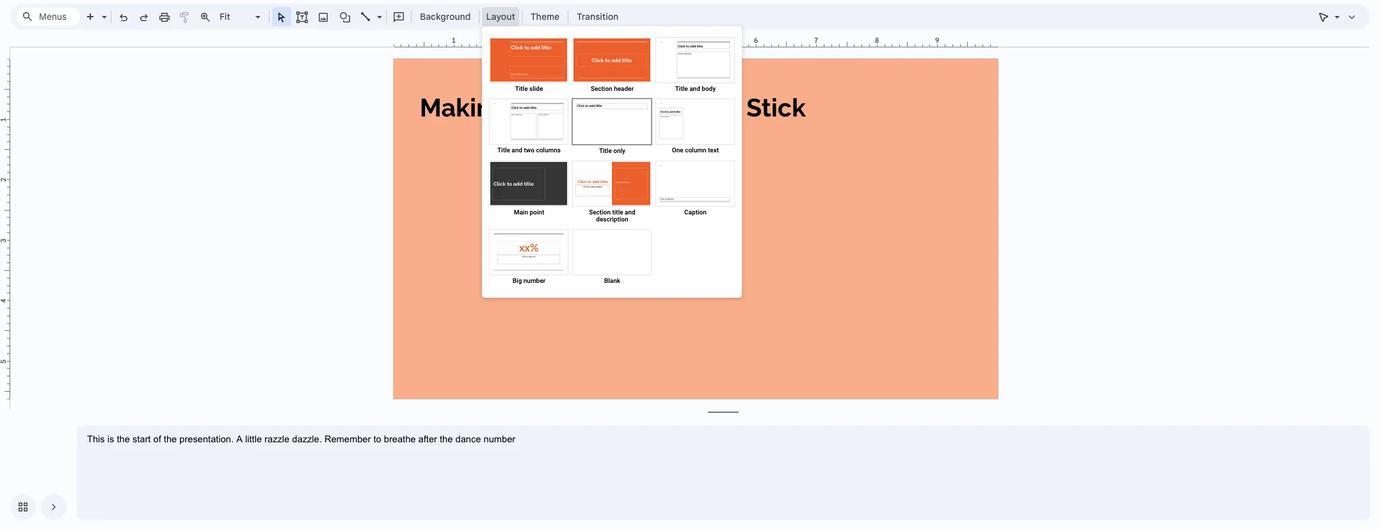Task type: describe. For each thing, give the bounding box(es) containing it.
big
[[513, 277, 522, 284]]

slide
[[529, 85, 543, 92]]

title only
[[599, 147, 625, 154]]

layout
[[486, 11, 515, 22]]

new slide with layout image
[[99, 8, 107, 13]]

Zoom text field
[[218, 8, 253, 26]]

caption
[[684, 209, 707, 216]]

row containing main point
[[487, 159, 737, 227]]

section title and description
[[589, 209, 635, 223]]

big number
[[513, 277, 545, 284]]

point
[[530, 209, 544, 216]]

and for body
[[689, 85, 700, 92]]

number
[[523, 277, 545, 284]]

title for title only
[[599, 147, 612, 154]]

one column text
[[672, 147, 719, 154]]

body
[[702, 85, 716, 92]]

title for title slide
[[515, 85, 528, 92]]

section for section header
[[591, 85, 612, 92]]

and for two
[[512, 147, 522, 154]]

column
[[685, 147, 706, 154]]

background
[[420, 11, 471, 22]]

Menus field
[[16, 8, 80, 26]]

main toolbar
[[46, 0, 625, 528]]

title
[[612, 209, 623, 216]]

cell inside application
[[654, 227, 737, 289]]

live pointer settings image
[[1331, 8, 1340, 13]]

title and two columns
[[497, 147, 561, 154]]

section header
[[591, 85, 634, 92]]

Zoom field
[[216, 8, 266, 26]]



Task type: locate. For each thing, give the bounding box(es) containing it.
and left two
[[512, 147, 522, 154]]

row containing title and two columns
[[487, 97, 737, 159]]

row down title only
[[487, 159, 737, 227]]

0 vertical spatial section
[[591, 85, 612, 92]]

section
[[591, 85, 612, 92], [589, 209, 611, 216]]

section for section title and description
[[589, 209, 611, 216]]

3 row from the top
[[487, 159, 737, 227]]

2 row from the top
[[487, 97, 737, 159]]

insert image image
[[316, 8, 331, 26]]

application containing background
[[0, 0, 1380, 530]]

transition
[[577, 11, 618, 22]]

text
[[708, 147, 719, 154]]

1 vertical spatial and
[[512, 147, 522, 154]]

row down 'description'
[[487, 227, 737, 289]]

title slide
[[515, 85, 543, 92]]

layout button
[[482, 7, 519, 26]]

title left only
[[599, 147, 612, 154]]

columns
[[536, 147, 561, 154]]

blank
[[604, 277, 620, 284]]

2 vertical spatial and
[[625, 209, 635, 216]]

2 horizontal spatial and
[[689, 85, 700, 92]]

theme
[[531, 11, 560, 22]]

transition button
[[571, 7, 624, 26]]

1 row from the top
[[487, 35, 737, 97]]

one
[[672, 147, 683, 154]]

title and body
[[675, 85, 716, 92]]

select line image
[[374, 8, 382, 13]]

0 horizontal spatial and
[[512, 147, 522, 154]]

application
[[0, 0, 1380, 530]]

section left header
[[591, 85, 612, 92]]

and left "body"
[[689, 85, 700, 92]]

cell
[[654, 227, 737, 289]]

header
[[614, 85, 634, 92]]

row down section header
[[487, 97, 737, 159]]

row containing title slide
[[487, 35, 737, 97]]

title left slide
[[515, 85, 528, 92]]

only
[[613, 147, 625, 154]]

theme button
[[525, 7, 565, 26]]

title left two
[[497, 147, 510, 154]]

section left title
[[589, 209, 611, 216]]

main point
[[514, 209, 544, 216]]

4 row from the top
[[487, 227, 737, 289]]

shape image
[[338, 8, 352, 26]]

navigation
[[0, 484, 67, 530]]

row containing big number
[[487, 227, 737, 289]]

background button
[[414, 7, 477, 26]]

section inside section title and description
[[589, 209, 611, 216]]

0 vertical spatial and
[[689, 85, 700, 92]]

title left "body"
[[675, 85, 688, 92]]

description
[[596, 216, 628, 223]]

row
[[487, 35, 737, 97], [487, 97, 737, 159], [487, 159, 737, 227], [487, 227, 737, 289]]

title for title and body
[[675, 85, 688, 92]]

1 vertical spatial section
[[589, 209, 611, 216]]

main
[[514, 209, 528, 216]]

and right title
[[625, 209, 635, 216]]

and
[[689, 85, 700, 92], [512, 147, 522, 154], [625, 209, 635, 216]]

and inside section title and description
[[625, 209, 635, 216]]

1 horizontal spatial and
[[625, 209, 635, 216]]

two
[[524, 147, 534, 154]]

title for title and two columns
[[497, 147, 510, 154]]

row down transition button at the top left
[[487, 35, 737, 97]]

title
[[515, 85, 528, 92], [675, 85, 688, 92], [497, 147, 510, 154], [599, 147, 612, 154]]

mode and view toolbar
[[1314, 4, 1362, 29]]



Task type: vqa. For each thing, say whether or not it's contained in the screenshot.
point
yes



